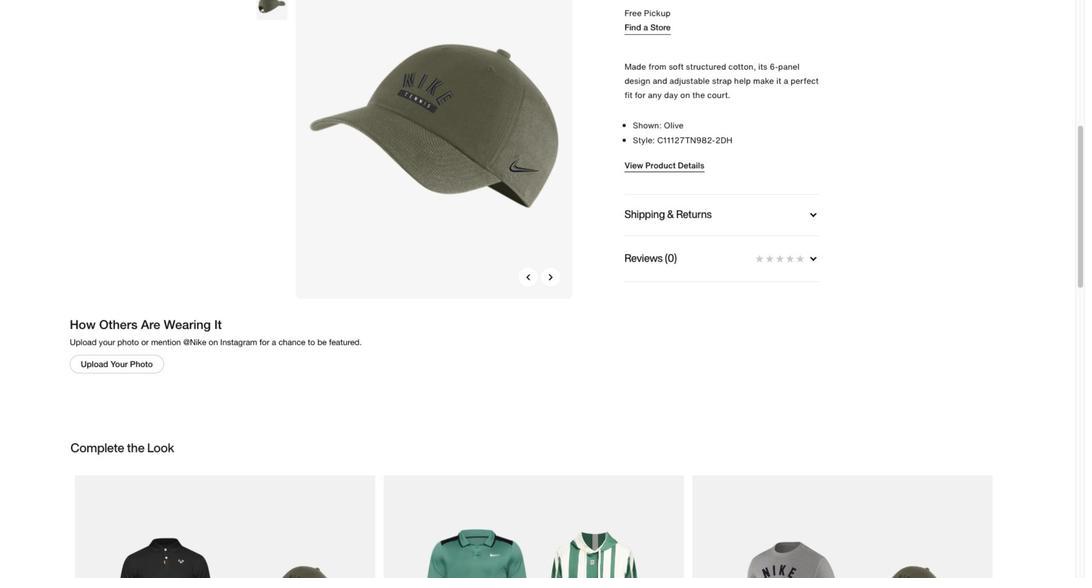 Task type: describe. For each thing, give the bounding box(es) containing it.
nike tennis men's t-shirt image
[[745, 542, 840, 579]]

previous carousel button image
[[525, 274, 531, 281]]

nikecourt advantage men's dri-fit tennis polo image
[[425, 529, 528, 579]]



Task type: locate. For each thing, give the bounding box(es) containing it.
next carousel button image
[[548, 274, 554, 281]]

the nike polo rafa men's slim-fit polo image
[[114, 536, 216, 579]]

nikecourt heritage men's dri-fit fleece tennis hoodie image
[[544, 532, 645, 579]]

nike tennis campus cap image
[[257, 0, 288, 19], [296, 0, 573, 299], [262, 567, 334, 579], [872, 567, 944, 579]]

menu bar
[[214, 0, 862, 2]]



Task type: vqa. For each thing, say whether or not it's contained in the screenshot.
NikeCourt Advantage Men's Dri-FIT Tennis Polo image
yes



